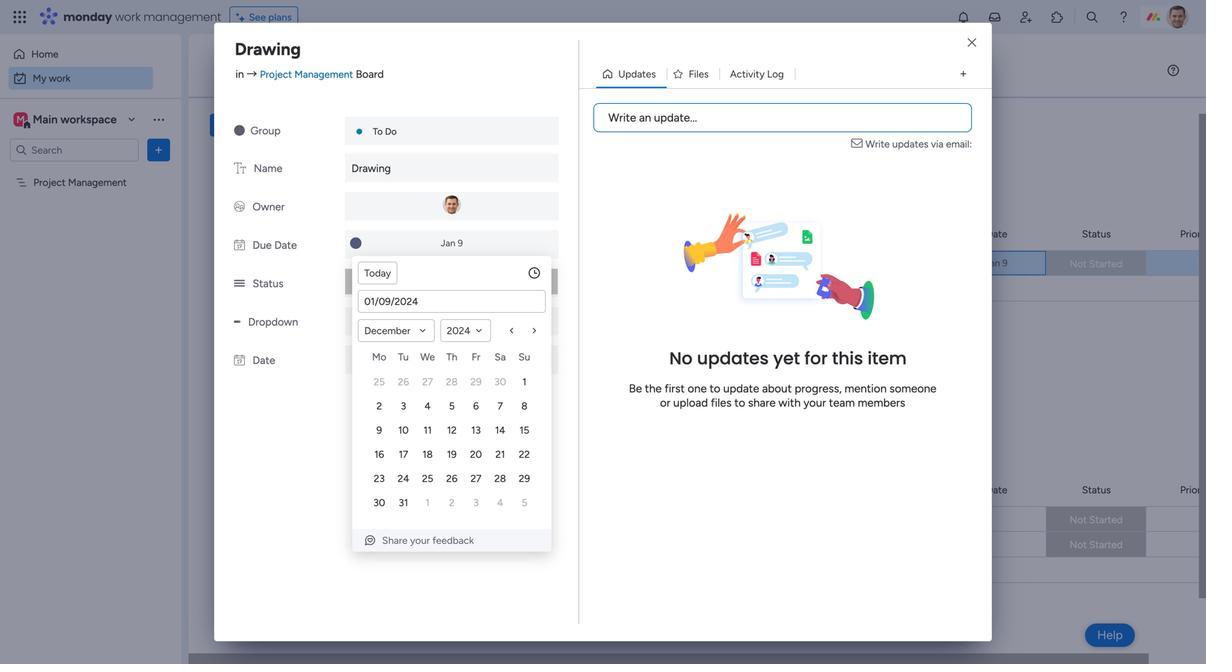 Task type: locate. For each thing, give the bounding box(es) containing it.
1 horizontal spatial jan 9
[[986, 258, 1008, 269]]

1 vertical spatial 30 button
[[369, 493, 390, 514]]

/
[[283, 228, 290, 246], [339, 484, 346, 502]]

28 for the bottommost 28 button
[[494, 473, 506, 485]]

0 vertical spatial 1 button
[[514, 372, 535, 393]]

monday work management
[[63, 9, 221, 25]]

project management list box
[[0, 168, 181, 387]]

date
[[987, 228, 1008, 240], [274, 239, 297, 252], [253, 354, 275, 367], [987, 484, 1008, 496]]

29
[[471, 376, 482, 388], [519, 473, 530, 485]]

28 down thursday element
[[446, 376, 458, 388]]

2 vertical spatial item
[[868, 347, 907, 371]]

1 horizontal spatial today
[[364, 267, 391, 279]]

wednesday element
[[416, 349, 440, 370]]

3 not from the top
[[1070, 539, 1087, 551]]

log
[[767, 68, 784, 80]]

1 vertical spatial 25
[[422, 473, 433, 485]]

0 horizontal spatial drawing
[[235, 39, 301, 59]]

upload
[[673, 397, 708, 410]]

18
[[423, 449, 433, 461]]

Date field
[[359, 291, 545, 312]]

1 vertical spatial 26
[[446, 473, 458, 485]]

26
[[398, 376, 409, 388], [446, 473, 458, 485]]

1 vertical spatial project management
[[723, 259, 816, 271]]

3 up feedback
[[473, 497, 479, 509]]

this
[[832, 347, 863, 371]]

dapulse date column image left due
[[234, 239, 245, 252]]

28 button down 21
[[490, 468, 511, 490]]

item right new
[[239, 119, 259, 131]]

files
[[689, 68, 709, 80]]

item right due date
[[300, 232, 320, 244]]

board inside the no updates yet for this item dialog
[[356, 68, 384, 81]]

3 button
[[393, 396, 414, 417], [465, 493, 487, 514]]

0 horizontal spatial 30
[[373, 497, 385, 509]]

1 horizontal spatial project
[[260, 68, 292, 80]]

inbox image
[[988, 10, 1002, 24]]

30 button left 31
[[369, 493, 390, 514]]

1 horizontal spatial work
[[115, 9, 141, 25]]

0 horizontal spatial your
[[410, 535, 430, 547]]

0 vertical spatial 27
[[422, 376, 433, 388]]

0
[[316, 335, 322, 347], [318, 386, 325, 398]]

project management
[[33, 177, 127, 189], [723, 259, 816, 271]]

write an update... button
[[594, 103, 972, 132]]

3 down filter dashboard by text search field
[[321, 181, 327, 193]]

write left via
[[866, 138, 890, 150]]

mention
[[845, 382, 887, 396]]

0 horizontal spatial 27 button
[[417, 372, 438, 393]]

plans
[[268, 11, 292, 23]]

dapulse date column image
[[234, 239, 245, 252], [234, 354, 245, 367]]

one
[[688, 382, 707, 396]]

0 vertical spatial priorit
[[1180, 228, 1206, 240]]

grid containing mo
[[367, 349, 537, 515]]

notifications image
[[957, 10, 971, 24]]

0 vertical spatial 25
[[374, 376, 385, 388]]

7 button
[[490, 396, 511, 417]]

item inside "today / 1 item"
[[300, 232, 320, 244]]

28 button down thursday element
[[441, 372, 463, 393]]

1 horizontal spatial 5
[[522, 497, 527, 509]]

0 horizontal spatial 3 button
[[393, 396, 414, 417]]

/ right due
[[283, 228, 290, 246]]

dapulse date column image for date
[[234, 354, 245, 367]]

0 vertical spatial 28
[[446, 376, 458, 388]]

31
[[399, 497, 408, 509]]

29 button down friday element
[[465, 372, 487, 393]]

9 inside the no updates yet for this item dialog
[[458, 238, 463, 249]]

dapulse date column image down 'v2 dropdown column' image
[[234, 354, 245, 367]]

0 vertical spatial 29 button
[[465, 372, 487, 393]]

19
[[447, 449, 457, 461]]

16
[[374, 449, 384, 461]]

15 button
[[514, 420, 535, 441]]

1 started from the top
[[1090, 258, 1123, 270]]

your down progress,
[[804, 397, 826, 410]]

updates left via
[[893, 138, 929, 150]]

0 horizontal spatial 26
[[398, 376, 409, 388]]

2 horizontal spatial management
[[758, 259, 816, 271]]

1 horizontal spatial 25
[[422, 473, 433, 485]]

1 vertical spatial project
[[33, 177, 66, 189]]

work
[[115, 9, 141, 25], [49, 72, 71, 84]]

thursday element
[[440, 349, 464, 370]]

search image
[[383, 120, 394, 131]]

jan
[[441, 238, 456, 249], [986, 258, 1000, 269]]

25 button down 18
[[417, 468, 438, 490]]

in → project management board
[[236, 68, 384, 81]]

add time image
[[527, 266, 542, 280]]

option
[[0, 170, 181, 173]]

to down "update"
[[735, 397, 745, 410]]

2
[[377, 400, 382, 412], [349, 488, 355, 500], [449, 497, 455, 509]]

row group
[[367, 370, 537, 515]]

1 horizontal spatial project management
[[723, 259, 816, 271]]

0 vertical spatial board
[[356, 68, 384, 81]]

28 button
[[441, 372, 463, 393], [490, 468, 511, 490]]

Search in workspace field
[[30, 142, 119, 158]]

with
[[779, 397, 801, 410]]

31 button
[[393, 493, 414, 514]]

11 button
[[417, 420, 438, 441]]

28 down 21
[[494, 473, 506, 485]]

today down owner
[[240, 228, 280, 246]]

5 left 6 button
[[449, 400, 455, 412]]

0 horizontal spatial 2 button
[[369, 396, 390, 417]]

1 horizontal spatial 2 button
[[441, 493, 463, 514]]

2 horizontal spatial item
[[868, 347, 907, 371]]

3 button up "10" button
[[393, 396, 414, 417]]

29 button down 22 button
[[514, 468, 535, 490]]

1 vertical spatial status
[[253, 278, 284, 290]]

su
[[519, 351, 530, 363]]

to up files
[[710, 382, 721, 396]]

0 horizontal spatial item
[[239, 119, 259, 131]]

5 down 22 button
[[522, 497, 527, 509]]

1 vertical spatial /
[[339, 484, 346, 502]]

2 horizontal spatial 2
[[449, 497, 455, 509]]

20 button
[[465, 444, 487, 465]]

0 horizontal spatial 1 button
[[417, 493, 438, 514]]

0 vertical spatial to
[[710, 382, 721, 396]]

1 vertical spatial to
[[735, 397, 745, 410]]

2 not started from the top
[[1070, 514, 1123, 526]]

1 horizontal spatial to
[[735, 397, 745, 410]]

1 horizontal spatial drawing
[[352, 162, 391, 175]]

2 button
[[369, 396, 390, 417], [441, 493, 463, 514]]

0 horizontal spatial my
[[33, 72, 46, 84]]

my down home
[[33, 72, 46, 84]]

for
[[805, 347, 828, 371]]

1 button right "31" "button" at bottom left
[[417, 493, 438, 514]]

1 vertical spatial 5 button
[[514, 493, 535, 514]]

6
[[473, 400, 479, 412]]

mo
[[372, 351, 386, 363]]

27
[[422, 376, 433, 388], [471, 473, 482, 485]]

my work link
[[9, 67, 153, 90]]

1 button down sunday element
[[514, 372, 535, 393]]

0 vertical spatial 5
[[449, 400, 455, 412]]

3 button up feedback
[[465, 493, 487, 514]]

0 horizontal spatial write
[[609, 111, 636, 125]]

my inside my work option
[[33, 72, 46, 84]]

30 button
[[490, 372, 511, 393], [369, 493, 390, 514]]

update
[[723, 382, 760, 396]]

3 up 10
[[401, 400, 406, 412]]

new
[[216, 119, 236, 131]]

4
[[425, 400, 431, 412], [497, 497, 503, 509]]

12
[[447, 425, 457, 437]]

1 horizontal spatial 30
[[494, 376, 506, 388]]

main workspace
[[33, 113, 117, 126]]

30 down the saturday element
[[494, 376, 506, 388]]

25 down the monday element
[[374, 376, 385, 388]]

items inside without a date / 2 items
[[357, 488, 382, 500]]

13 button
[[465, 420, 487, 441]]

project inside list box
[[33, 177, 66, 189]]

5 button
[[441, 396, 463, 417], [514, 493, 535, 514]]

1 vertical spatial updates
[[697, 347, 769, 371]]

0 vertical spatial 30 button
[[490, 372, 511, 393]]

workspace image
[[14, 112, 28, 127]]

26 button down tuesday element
[[393, 372, 414, 393]]

your right share
[[410, 535, 430, 547]]

the
[[645, 382, 662, 396]]

0 vertical spatial 4
[[425, 400, 431, 412]]

to
[[710, 382, 721, 396], [735, 397, 745, 410]]

items
[[329, 181, 354, 193], [325, 335, 349, 347], [327, 386, 352, 398], [357, 488, 382, 500]]

drawing down to
[[352, 162, 391, 175]]

management inside project management link
[[758, 259, 816, 271]]

1 horizontal spatial management
[[295, 68, 353, 80]]

share
[[382, 535, 408, 547]]

26 down tuesday element
[[398, 376, 409, 388]]

saturday element
[[488, 349, 512, 370]]

write an update...
[[609, 111, 697, 125]]

1 dapulse date column image from the top
[[234, 239, 245, 252]]

dapulse date column image for due date
[[234, 239, 245, 252]]

v2 multiple person column image
[[234, 201, 245, 214]]

14
[[495, 425, 505, 437]]

see
[[249, 11, 266, 23]]

0 vertical spatial project management link
[[260, 68, 353, 80]]

4 button down 21 button
[[490, 493, 511, 514]]

work down home
[[49, 72, 71, 84]]

2 up share your feedback link
[[449, 497, 455, 509]]

2 button up 9 button
[[369, 396, 390, 417]]

tuesday element
[[391, 349, 416, 370]]

main
[[33, 113, 58, 126]]

select product image
[[13, 10, 27, 24]]

group
[[251, 125, 281, 137]]

write inside button
[[609, 111, 636, 125]]

0 vertical spatial 2 button
[[369, 396, 390, 417]]

2 not from the top
[[1070, 514, 1087, 526]]

1 horizontal spatial 30 button
[[490, 372, 511, 393]]

1 vertical spatial today
[[364, 267, 391, 279]]

1 horizontal spatial board
[[774, 228, 800, 240]]

4 button up 11 button
[[417, 396, 438, 417]]

1 vertical spatial jan
[[986, 258, 1000, 269]]

Filter dashboard by text search field
[[270, 114, 400, 137]]

2 priorit from the top
[[1180, 484, 1206, 496]]

activity log
[[730, 68, 784, 80]]

1 right "31" "button" at bottom left
[[426, 497, 430, 509]]

my left → on the top of the page
[[214, 54, 246, 86]]

5 button left 6 button
[[441, 396, 463, 417]]

0 vertical spatial project
[[260, 68, 292, 80]]

grid
[[367, 349, 537, 515]]

0 vertical spatial 28 button
[[441, 372, 463, 393]]

v2 status image
[[234, 278, 245, 290]]

1 vertical spatial 4 button
[[490, 493, 511, 514]]

see plans button
[[230, 6, 298, 28]]

18 button
[[417, 444, 438, 465]]

team
[[829, 397, 855, 410]]

1 horizontal spatial 1
[[426, 497, 430, 509]]

1 vertical spatial write
[[866, 138, 890, 150]]

8 button
[[514, 396, 535, 417]]

management inside in → project management board
[[295, 68, 353, 80]]

0 horizontal spatial 9
[[377, 425, 382, 437]]

dapulse text column image
[[234, 162, 246, 175]]

26 down 19
[[446, 473, 458, 485]]

4 down 21
[[497, 497, 503, 509]]

1 not from the top
[[1070, 258, 1087, 270]]

due date
[[253, 239, 297, 252]]

27 down wednesday element
[[422, 376, 433, 388]]

1 right due
[[293, 232, 297, 244]]

0 vertical spatial jan 9
[[441, 238, 463, 249]]

write left an
[[609, 111, 636, 125]]

0 horizontal spatial 2
[[349, 488, 355, 500]]

1 not started from the top
[[1070, 258, 1123, 270]]

my
[[214, 54, 246, 86], [33, 72, 46, 84]]

29 down 22
[[519, 473, 530, 485]]

workspace selection element
[[14, 111, 119, 130]]

/ right date
[[339, 484, 346, 502]]

today
[[240, 228, 280, 246], [364, 267, 391, 279]]

26 for 26 button to the left
[[398, 376, 409, 388]]

19 button
[[441, 444, 463, 465]]

not
[[1070, 258, 1087, 270], [1070, 514, 1087, 526], [1070, 539, 1087, 551]]

27 down 20 button
[[471, 473, 482, 485]]

0 horizontal spatial 4 button
[[417, 396, 438, 417]]

0 horizontal spatial 27
[[422, 376, 433, 388]]

1 horizontal spatial 29
[[519, 473, 530, 485]]

item up mention
[[868, 347, 907, 371]]

0 vertical spatial 27 button
[[417, 372, 438, 393]]

1 vertical spatial management
[[68, 177, 127, 189]]

today up december
[[364, 267, 391, 279]]

invite members image
[[1019, 10, 1033, 24]]

0 vertical spatial management
[[295, 68, 353, 80]]

30 left 31
[[373, 497, 385, 509]]

0 vertical spatial 4 button
[[417, 396, 438, 417]]

27 button down 20 button
[[465, 468, 487, 490]]

add
[[241, 283, 260, 295]]

2 dapulse date column image from the top
[[234, 354, 245, 367]]

envelope o image
[[851, 137, 866, 152]]

th
[[446, 351, 457, 363]]

item
[[262, 283, 283, 295]]

updates up "update"
[[697, 347, 769, 371]]

0 vertical spatial your
[[804, 397, 826, 410]]

+ add item
[[233, 283, 283, 295]]

1 vertical spatial not
[[1070, 514, 1087, 526]]

2 up 9 button
[[377, 400, 382, 412]]

see plans
[[249, 11, 292, 23]]

26 button down the 19 button
[[441, 468, 463, 490]]

None search field
[[270, 114, 400, 137]]

2 horizontal spatial 3
[[473, 497, 479, 509]]

0 vertical spatial item
[[239, 119, 259, 131]]

23 button
[[369, 468, 390, 490]]

25 button down the monday element
[[369, 372, 390, 393]]

work right monday
[[115, 9, 141, 25]]

27 button down wednesday element
[[417, 372, 438, 393]]

0 horizontal spatial project management
[[33, 177, 127, 189]]

0 horizontal spatial work
[[49, 72, 71, 84]]

my for my work
[[214, 54, 246, 86]]

1 horizontal spatial 26
[[446, 473, 458, 485]]

25 right 24
[[422, 473, 433, 485]]

drawing up → on the top of the page
[[235, 39, 301, 59]]

drawing
[[235, 39, 301, 59], [352, 162, 391, 175]]

1 horizontal spatial 5 button
[[514, 493, 535, 514]]

project inside in → project management board
[[260, 68, 292, 80]]

3
[[321, 181, 327, 193], [401, 400, 406, 412], [473, 497, 479, 509]]

updates for no
[[697, 347, 769, 371]]

0 vertical spatial 9
[[458, 238, 463, 249]]

my work option
[[9, 67, 153, 90]]

30 button down the saturday element
[[490, 372, 511, 393]]

v2 dropdown column image
[[234, 316, 240, 329]]

1 vertical spatial 28
[[494, 473, 506, 485]]

8
[[521, 400, 528, 412]]

2 started from the top
[[1090, 514, 1123, 526]]

today inside button
[[364, 267, 391, 279]]

22 button
[[514, 444, 535, 465]]

0 horizontal spatial updates
[[697, 347, 769, 371]]

work inside option
[[49, 72, 71, 84]]

1 down sunday element
[[522, 376, 527, 388]]

help button
[[1085, 624, 1135, 648]]

3 not started from the top
[[1070, 539, 1123, 551]]

4 up 11 button
[[425, 400, 431, 412]]

1 button
[[514, 372, 535, 393], [417, 493, 438, 514]]

0 horizontal spatial 28
[[446, 376, 458, 388]]

2 right date
[[349, 488, 355, 500]]

2 button up share your feedback link
[[441, 493, 463, 514]]

add view image
[[961, 69, 967, 79]]

project management inside project management list box
[[33, 177, 127, 189]]

1 vertical spatial dapulse date column image
[[234, 354, 245, 367]]

0 horizontal spatial project
[[33, 177, 66, 189]]

1 horizontal spatial 28
[[494, 473, 506, 485]]

sa
[[495, 351, 506, 363]]

2 vertical spatial management
[[758, 259, 816, 271]]

0 horizontal spatial /
[[283, 228, 290, 246]]

write
[[609, 111, 636, 125], [866, 138, 890, 150]]

0 vertical spatial not started
[[1070, 258, 1123, 270]]

29 down friday element
[[471, 376, 482, 388]]

5 button down 22 button
[[514, 493, 535, 514]]

0 vertical spatial dapulse date column image
[[234, 239, 245, 252]]

project management inside project management link
[[723, 259, 816, 271]]

0 vertical spatial write
[[609, 111, 636, 125]]

my for my work
[[33, 72, 46, 84]]



Task type: vqa. For each thing, say whether or not it's contained in the screenshot.
the leftmost preview icon
no



Task type: describe. For each thing, give the bounding box(es) containing it.
1 vertical spatial 0
[[318, 386, 325, 398]]

0 vertical spatial 0 items
[[316, 335, 349, 347]]

project management link inside the no updates yet for this item dialog
[[260, 68, 353, 80]]

fr
[[472, 351, 480, 363]]

be the first one to update about progress, mention someone or upload files to share with your team members
[[629, 382, 937, 410]]

0 vertical spatial 0
[[316, 335, 322, 347]]

we
[[420, 351, 435, 363]]

21 button
[[490, 444, 511, 465]]

1 vertical spatial 28 button
[[490, 468, 511, 490]]

1 vertical spatial drawing
[[352, 162, 391, 175]]

20
[[470, 449, 482, 461]]

due
[[253, 239, 272, 252]]

v2 sun image
[[234, 125, 245, 137]]

0 vertical spatial 25 button
[[369, 372, 390, 393]]

0 horizontal spatial 26 button
[[393, 372, 414, 393]]

activity log button
[[720, 63, 795, 85]]

1 horizontal spatial 4 button
[[490, 493, 511, 514]]

updates
[[618, 68, 656, 80]]

2024 button
[[440, 320, 491, 342]]

progress,
[[795, 382, 842, 396]]

1 inside "today / 1 item"
[[293, 232, 297, 244]]

work for my
[[49, 72, 71, 84]]

0 horizontal spatial 4
[[425, 400, 431, 412]]

1 vertical spatial 27 button
[[465, 468, 487, 490]]

2 for 2 button to the left
[[377, 400, 382, 412]]

new item button
[[210, 114, 265, 137]]

2 vertical spatial status
[[1082, 484, 1111, 496]]

my work
[[33, 72, 71, 84]]

27 for the bottom 27 button
[[471, 473, 482, 485]]

0 vertical spatial 3
[[321, 181, 327, 193]]

work for monday
[[115, 9, 141, 25]]

row group containing 25
[[367, 370, 537, 515]]

item inside new item "button"
[[239, 119, 259, 131]]

1 vertical spatial 0 items
[[318, 386, 352, 398]]

share your feedback link
[[364, 534, 540, 548]]

updates for write
[[893, 138, 929, 150]]

next image
[[529, 325, 540, 337]]

status inside the no updates yet for this item dialog
[[253, 278, 284, 290]]

24
[[398, 473, 409, 485]]

0 horizontal spatial to
[[710, 382, 721, 396]]

1 horizontal spatial 1 button
[[514, 372, 535, 393]]

1 vertical spatial 29 button
[[514, 468, 535, 490]]

7
[[498, 400, 503, 412]]

friday element
[[464, 349, 488, 370]]

0 vertical spatial 3 button
[[393, 396, 414, 417]]

1 vertical spatial 3 button
[[465, 493, 487, 514]]

9 inside button
[[377, 425, 382, 437]]

2 for 2 button to the bottom
[[449, 497, 455, 509]]

first
[[665, 382, 685, 396]]

1 horizontal spatial jan
[[986, 258, 1000, 269]]

customize button
[[510, 114, 587, 137]]

2 vertical spatial 1
[[426, 497, 430, 509]]

december button
[[358, 320, 435, 342]]

name
[[254, 162, 282, 175]]

22
[[519, 449, 530, 461]]

my work
[[214, 54, 309, 86]]

home option
[[9, 43, 153, 65]]

monday element
[[367, 349, 391, 370]]

today for today / 1 item
[[240, 228, 280, 246]]

to
[[373, 126, 383, 137]]

17 button
[[393, 444, 414, 465]]

write for write an update...
[[609, 111, 636, 125]]

new item
[[216, 119, 259, 131]]

an
[[639, 111, 651, 125]]

26 for the rightmost 26 button
[[446, 473, 458, 485]]

9 button
[[369, 420, 390, 441]]

apps image
[[1050, 10, 1065, 24]]

without
[[240, 484, 290, 502]]

no updates yet for this item dialog
[[0, 0, 1206, 665]]

close image
[[968, 38, 976, 48]]

1 horizontal spatial project management link
[[721, 251, 853, 277]]

1 vertical spatial 9
[[1003, 258, 1008, 269]]

monday
[[63, 9, 112, 25]]

previous image
[[506, 325, 517, 337]]

1 vertical spatial 2 button
[[441, 493, 463, 514]]

home link
[[9, 43, 153, 65]]

3 started from the top
[[1090, 539, 1123, 551]]

30 for the bottommost 30 button
[[373, 497, 385, 509]]

today for today
[[364, 267, 391, 279]]

11
[[424, 425, 432, 437]]

2 inside without a date / 2 items
[[349, 488, 355, 500]]

→
[[247, 68, 257, 81]]

work
[[252, 54, 309, 86]]

0 vertical spatial 5 button
[[441, 396, 463, 417]]

share your feedback
[[382, 535, 474, 547]]

+
[[233, 283, 239, 295]]

13
[[471, 425, 481, 437]]

via
[[931, 138, 944, 150]]

dropdown
[[248, 316, 298, 329]]

1 vertical spatial 1 button
[[417, 493, 438, 514]]

files
[[711, 397, 732, 410]]

jan 9 inside the no updates yet for this item dialog
[[441, 238, 463, 249]]

help image
[[1117, 10, 1131, 24]]

0 vertical spatial status
[[1082, 228, 1111, 240]]

search everything image
[[1085, 10, 1100, 24]]

1 vertical spatial 25 button
[[417, 468, 438, 490]]

today button
[[358, 262, 398, 285]]

someone
[[890, 382, 937, 396]]

23
[[374, 473, 385, 485]]

item inside the no updates yet for this item dialog
[[868, 347, 907, 371]]

0 horizontal spatial 25
[[374, 376, 385, 388]]

no updates yet for this item
[[670, 347, 907, 371]]

2024
[[447, 325, 471, 337]]

tu
[[398, 351, 409, 363]]

files button
[[667, 63, 720, 85]]

december
[[364, 325, 411, 337]]

workspace
[[60, 113, 117, 126]]

jan inside the no updates yet for this item dialog
[[441, 238, 456, 249]]

terry turtle image
[[1167, 6, 1189, 28]]

today / 1 item
[[240, 228, 320, 246]]

update...
[[654, 111, 697, 125]]

or
[[660, 397, 671, 410]]

0 horizontal spatial 5
[[449, 400, 455, 412]]

be
[[629, 382, 642, 396]]

sunday element
[[512, 349, 537, 370]]

1 vertical spatial 5
[[522, 497, 527, 509]]

1 horizontal spatial 26 button
[[441, 468, 463, 490]]

14 button
[[490, 420, 511, 441]]

owner
[[253, 201, 285, 214]]

home
[[31, 48, 58, 60]]

30 for 30 button to the top
[[494, 376, 506, 388]]

3 items
[[321, 181, 354, 193]]

in
[[236, 68, 244, 81]]

about
[[762, 382, 792, 396]]

0 vertical spatial 29
[[471, 376, 482, 388]]

1 priorit from the top
[[1180, 228, 1206, 240]]

date
[[306, 484, 336, 502]]

27 for top 27 button
[[422, 376, 433, 388]]

17
[[399, 449, 408, 461]]

2 horizontal spatial project
[[723, 259, 755, 271]]

your inside be the first one to update about progress, mention someone or upload files to share with your team members
[[804, 397, 826, 410]]

activity
[[730, 68, 765, 80]]

1 horizontal spatial 4
[[497, 497, 503, 509]]

write for write updates via email:
[[866, 138, 890, 150]]

12 button
[[441, 420, 463, 441]]

a
[[294, 484, 302, 502]]

1 vertical spatial 3
[[401, 400, 406, 412]]

without a date / 2 items
[[240, 484, 382, 502]]

28 for 28 button to the top
[[446, 376, 458, 388]]

1 horizontal spatial /
[[339, 484, 346, 502]]

1 vertical spatial 29
[[519, 473, 530, 485]]

management
[[144, 9, 221, 25]]

2 horizontal spatial 1
[[522, 376, 527, 388]]

to do
[[373, 126, 397, 137]]

management inside project management list box
[[68, 177, 127, 189]]

share
[[748, 397, 776, 410]]



